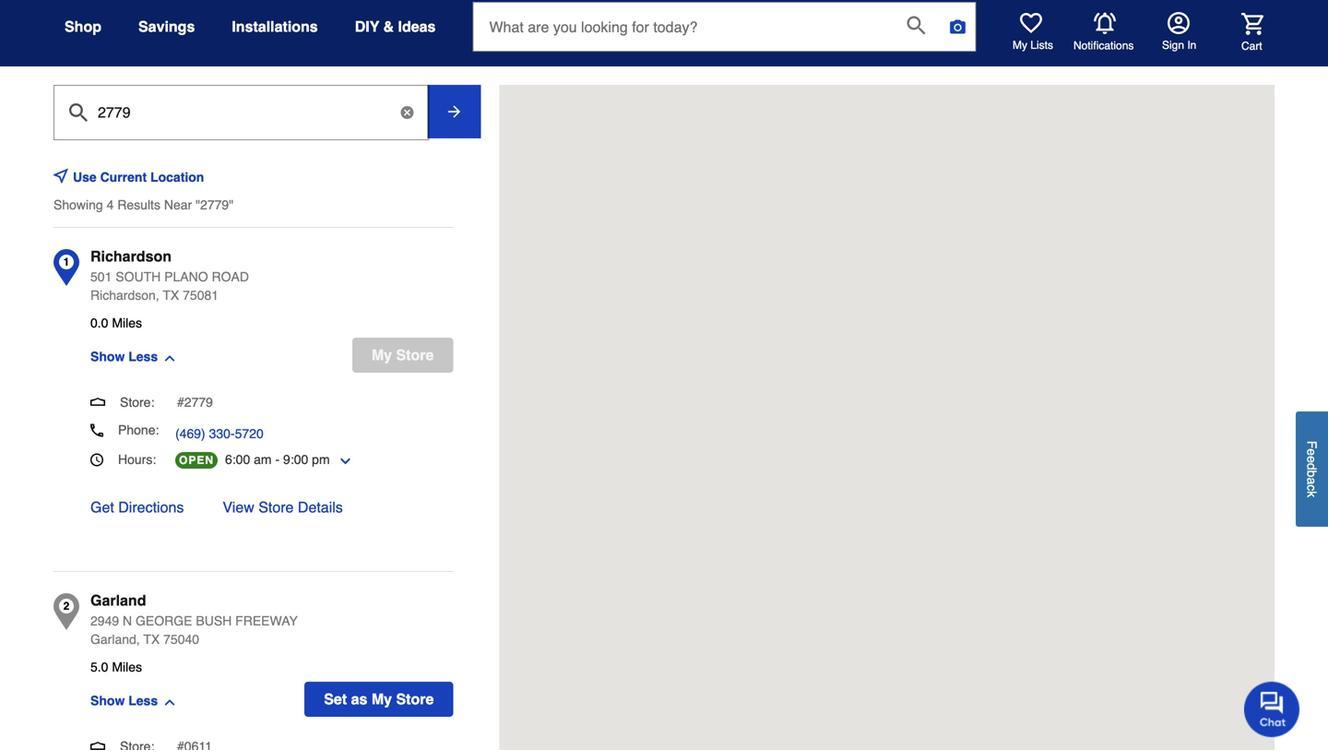 Task type: describe. For each thing, give the bounding box(es) containing it.
savings button
[[138, 10, 195, 43]]

phone image
[[90, 424, 103, 437]]

(469)
[[175, 426, 205, 441]]

gps image
[[54, 168, 68, 183]]

6:00
[[225, 452, 250, 467]]

Zip Code, City, State or Store # text field
[[61, 94, 420, 122]]

set as my store button
[[305, 682, 453, 717]]

view
[[223, 499, 254, 516]]

current
[[100, 170, 147, 185]]

n
[[123, 614, 132, 628]]

south
[[116, 269, 161, 284]]

(469) 330-5720 link
[[175, 424, 264, 443]]

2949
[[90, 614, 119, 628]]

george
[[136, 614, 192, 628]]

d
[[1305, 463, 1320, 470]]

location
[[150, 170, 204, 185]]

chat invite button image
[[1245, 681, 1301, 737]]

-
[[275, 452, 280, 467]]

shop button
[[65, 10, 101, 43]]

installations button
[[232, 10, 318, 43]]

pagoda image
[[90, 394, 105, 409]]

show for richardson
[[90, 349, 125, 364]]

6:00 am - 9:00 pm
[[225, 452, 330, 467]]

5720
[[235, 426, 264, 441]]

lowe's home improvement account image
[[1168, 12, 1190, 34]]

store:
[[120, 395, 154, 410]]

plano
[[164, 269, 208, 284]]

store for view
[[259, 499, 294, 516]]

richardson 501 south plano road richardson, tx 75081
[[90, 248, 249, 303]]

cart
[[1242, 39, 1263, 52]]

richardson
[[90, 248, 172, 265]]

get
[[90, 499, 114, 516]]

pm
[[312, 452, 330, 467]]

set
[[324, 691, 347, 708]]

a
[[1305, 477, 1320, 484]]

c
[[1305, 484, 1320, 491]]

1 e from the top
[[1305, 449, 1320, 456]]

store inside button
[[396, 691, 434, 708]]

sign
[[1162, 39, 1185, 52]]

diy
[[355, 18, 379, 35]]

open
[[179, 454, 214, 467]]

:
[[153, 452, 156, 467]]

hours
[[118, 452, 153, 467]]

hours :
[[118, 452, 156, 467]]

lowe's home improvement lists image
[[1020, 12, 1043, 34]]

use
[[73, 170, 97, 185]]

1
[[63, 256, 70, 268]]

use current location
[[73, 170, 204, 185]]

f e e d b a c k
[[1305, 441, 1320, 497]]

0.0 miles
[[90, 316, 142, 330]]

garland
[[90, 592, 146, 609]]

tx inside richardson 501 south plano road richardson, tx 75081
[[163, 288, 179, 303]]

road
[[212, 269, 249, 284]]

garland,
[[90, 632, 140, 647]]

get directions
[[90, 499, 184, 516]]

directions
[[118, 499, 184, 516]]

showing                                      4                                     results near "2779"
[[54, 197, 234, 212]]

my for my store
[[372, 346, 392, 363]]

am
[[254, 452, 272, 467]]

75040
[[163, 632, 199, 647]]

store for my
[[396, 346, 434, 363]]

near
[[164, 197, 192, 212]]

my lists link
[[1013, 12, 1054, 53]]

view store details link
[[223, 496, 343, 518]]

bush
[[196, 614, 232, 628]]

my for my lists
[[1013, 39, 1028, 52]]

f
[[1305, 441, 1320, 449]]

sign in button
[[1162, 12, 1197, 53]]

2
[[63, 600, 70, 613]]



Task type: locate. For each thing, give the bounding box(es) containing it.
1 less from the top
[[128, 349, 158, 364]]

tx
[[163, 288, 179, 303], [143, 632, 160, 647]]

show less
[[90, 349, 158, 364], [90, 693, 158, 708]]

set as my store
[[324, 691, 434, 708]]

1 vertical spatial store
[[259, 499, 294, 516]]

tx down george
[[143, 632, 160, 647]]

show down 0.0
[[90, 349, 125, 364]]

0 vertical spatial show
[[90, 349, 125, 364]]

lowe's home improvement notification center image
[[1094, 12, 1116, 34]]

1 vertical spatial show
[[90, 693, 125, 708]]

b
[[1305, 470, 1320, 477]]

my store button
[[352, 338, 453, 373]]

0 vertical spatial my
[[1013, 39, 1028, 52]]

2 vertical spatial my
[[372, 691, 392, 708]]

1 vertical spatial tx
[[143, 632, 160, 647]]

2 show from the top
[[90, 693, 125, 708]]

cart button
[[1216, 13, 1264, 53]]

installations
[[232, 18, 318, 35]]

miles for garland
[[112, 660, 142, 674]]

notifications
[[1074, 39, 1134, 52]]

2 miles from the top
[[112, 660, 142, 674]]

show down 5.0
[[90, 693, 125, 708]]

richardson,
[[90, 288, 159, 303]]

9:00
[[283, 452, 308, 467]]

ideas
[[398, 18, 436, 35]]

richardson link
[[90, 245, 172, 268]]

less down 0.0 miles
[[128, 349, 158, 364]]

0 vertical spatial miles
[[112, 316, 142, 330]]

5.0
[[90, 660, 108, 674]]

my lists
[[1013, 39, 1054, 52]]

miles right 5.0
[[112, 660, 142, 674]]

store inside 'button'
[[396, 346, 434, 363]]

sign in
[[1162, 39, 1197, 52]]

camera image
[[949, 18, 967, 36]]

less down 5.0 miles
[[128, 693, 158, 708]]

1 show less from the top
[[90, 349, 158, 364]]

results
[[117, 197, 160, 212]]

None search field
[[473, 2, 977, 69]]

e up b
[[1305, 456, 1320, 463]]

less for richardson
[[128, 349, 158, 364]]

details
[[298, 499, 343, 516]]

2 less from the top
[[128, 693, 158, 708]]

show less down 0.0 miles
[[90, 349, 158, 364]]

show
[[90, 349, 125, 364], [90, 693, 125, 708]]

2 show less from the top
[[90, 693, 158, 708]]

e up d
[[1305, 449, 1320, 456]]

lists
[[1031, 39, 1054, 52]]

phone:
[[118, 423, 159, 437]]

"2779"
[[196, 197, 234, 212]]

0 vertical spatial show less
[[90, 349, 158, 364]]

garland 2949 n george bush freeway garland, tx 75040
[[90, 592, 298, 647]]

1 show from the top
[[90, 349, 125, 364]]

less for garland
[[128, 693, 158, 708]]

(469) 330-5720
[[175, 426, 264, 441]]

5.0 miles
[[90, 660, 142, 674]]

tx inside garland 2949 n george bush freeway garland, tx 75040
[[143, 632, 160, 647]]

use current location button
[[73, 157, 234, 197]]

tx down plano
[[163, 288, 179, 303]]

miles
[[112, 316, 142, 330], [112, 660, 142, 674]]

show for garland
[[90, 693, 125, 708]]

freeway
[[235, 614, 298, 628]]

0 vertical spatial tx
[[163, 288, 179, 303]]

in
[[1188, 39, 1197, 52]]

330-
[[209, 426, 235, 441]]

diy & ideas
[[355, 18, 436, 35]]

as
[[351, 691, 368, 708]]

2 vertical spatial store
[[396, 691, 434, 708]]

store
[[396, 346, 434, 363], [259, 499, 294, 516], [396, 691, 434, 708]]

miles right 0.0
[[112, 316, 142, 330]]

garland link
[[90, 590, 146, 612]]

show less for garland
[[90, 693, 158, 708]]

1 vertical spatial less
[[128, 693, 158, 708]]

k
[[1305, 491, 1320, 497]]

&
[[383, 18, 394, 35]]

#2779
[[177, 395, 213, 410]]

0 vertical spatial less
[[128, 349, 158, 364]]

show less for richardson
[[90, 349, 158, 364]]

savings
[[138, 18, 195, 35]]

2 e from the top
[[1305, 456, 1320, 463]]

1 vertical spatial my
[[372, 346, 392, 363]]

my store
[[372, 346, 434, 363]]

Search Query text field
[[474, 3, 893, 51]]

1 vertical spatial show less
[[90, 693, 158, 708]]

my inside button
[[372, 691, 392, 708]]

501
[[90, 269, 112, 284]]

showing
[[54, 197, 103, 212]]

pagoda image
[[90, 739, 105, 750]]

less
[[128, 349, 158, 364], [128, 693, 158, 708]]

search image
[[907, 16, 926, 34]]

e
[[1305, 449, 1320, 456], [1305, 456, 1320, 463]]

f e e d b a c k button
[[1296, 411, 1329, 527]]

history image
[[90, 453, 103, 466]]

4
[[107, 197, 114, 212]]

my inside 'button'
[[372, 346, 392, 363]]

0 vertical spatial store
[[396, 346, 434, 363]]

shop
[[65, 18, 101, 35]]

arrow right image
[[445, 102, 464, 121]]

75081
[[183, 288, 219, 303]]

1 vertical spatial miles
[[112, 660, 142, 674]]

get directions link
[[90, 496, 184, 518]]

0.0
[[90, 316, 108, 330]]

my
[[1013, 39, 1028, 52], [372, 346, 392, 363], [372, 691, 392, 708]]

lowe's home improvement cart image
[[1242, 13, 1264, 35]]

1 miles from the top
[[112, 316, 142, 330]]

diy & ideas button
[[355, 10, 436, 43]]

show less down 5.0 miles
[[90, 693, 158, 708]]

0 horizontal spatial tx
[[143, 632, 160, 647]]

1 horizontal spatial tx
[[163, 288, 179, 303]]

miles for richardson
[[112, 316, 142, 330]]

view store details
[[223, 499, 343, 516]]



Task type: vqa. For each thing, say whether or not it's contained in the screenshot.
shop BUTTON at the top left
yes



